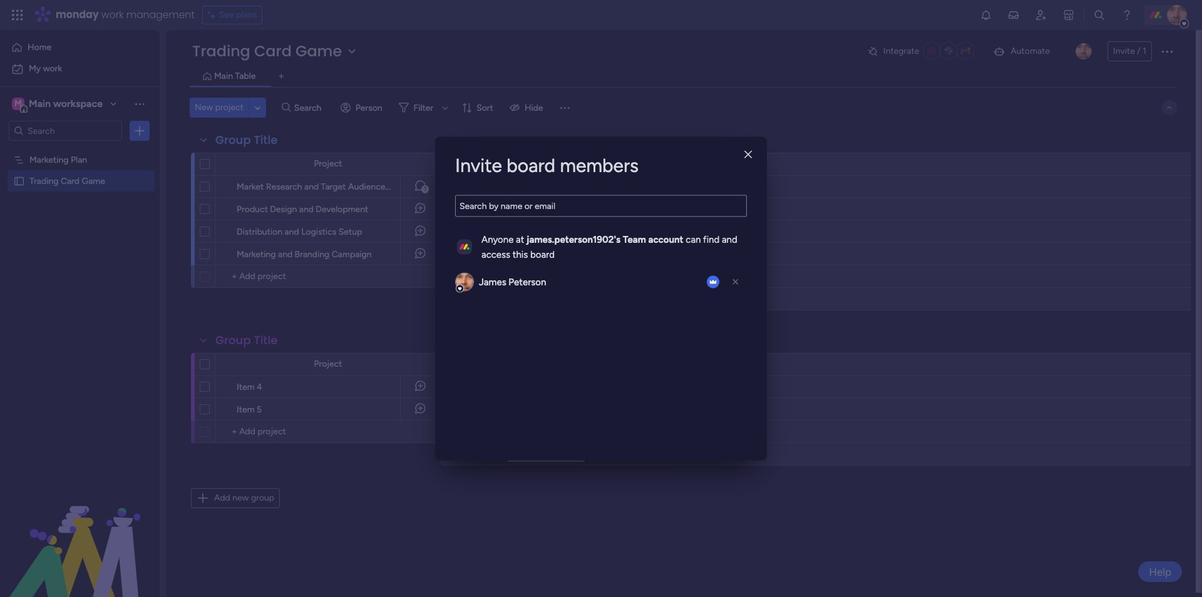 Task type: vqa. For each thing, say whether or not it's contained in the screenshot.
second WORK MANAGEMENT > MAIN WORKSPACE from left
no



Task type: describe. For each thing, give the bounding box(es) containing it.
working on it for market research and target audience analysis
[[521, 181, 573, 192]]

new
[[233, 493, 249, 504]]

0 vertical spatial game
[[296, 41, 342, 61]]

item for item 5
[[237, 405, 255, 415]]

monday work management
[[56, 8, 195, 22]]

main for main workspace
[[29, 98, 51, 110]]

1 button
[[400, 175, 441, 198]]

access
[[482, 249, 511, 260]]

trading card game inside list box
[[29, 175, 105, 186]]

marketing for marketing plan
[[29, 154, 69, 165]]

hide
[[525, 102, 544, 113]]

trading inside list box
[[29, 175, 59, 186]]

account
[[649, 234, 684, 245]]

and down distribution and logistics setup
[[278, 249, 293, 260]]

marketing for marketing and branding campaign
[[237, 249, 276, 260]]

branding
[[295, 249, 330, 260]]

new project
[[195, 102, 244, 113]]

new project button
[[190, 98, 249, 118]]

Person field
[[456, 158, 489, 171]]

1 horizontal spatial trading card game
[[192, 41, 342, 61]]

working for product design and development
[[521, 204, 553, 214]]

item 5
[[237, 405, 262, 415]]

help button
[[1139, 562, 1183, 583]]

nov for nov 21, 2023
[[611, 227, 626, 236]]

automate button
[[989, 41, 1056, 61]]

anyone at james.peterson1902's team account
[[482, 234, 684, 245]]

logistics
[[301, 227, 337, 237]]

plans
[[236, 9, 257, 20]]

monday
[[56, 8, 99, 22]]

stuck
[[535, 226, 558, 237]]

16,
[[628, 249, 637, 259]]

Search field
[[291, 99, 329, 117]]

new
[[195, 102, 213, 113]]

and down design
[[285, 227, 299, 237]]

on for product design and development
[[555, 204, 565, 214]]

on for market research and target audience analysis
[[555, 181, 565, 192]]

0 vertical spatial james peterson image
[[1168, 5, 1188, 25]]

see
[[219, 9, 234, 20]]

list box containing marketing plan
[[0, 146, 160, 361]]

my
[[29, 63, 41, 74]]

0 vertical spatial board
[[507, 154, 556, 177]]

workspace
[[53, 98, 103, 110]]

setup
[[339, 227, 362, 237]]

project
[[215, 102, 244, 113]]

5
[[257, 405, 262, 415]]

development
[[316, 204, 369, 215]]

invite for invite board members
[[456, 154, 502, 177]]

invite / 1 button
[[1108, 41, 1153, 61]]

item 4
[[237, 382, 262, 393]]

my work link
[[8, 59, 152, 79]]

project for 1st 'group title' field
[[314, 159, 342, 169]]

sort
[[477, 102, 494, 113]]

invite for invite / 1
[[1114, 46, 1136, 56]]

this
[[513, 249, 528, 260]]

james peterson
[[479, 277, 547, 288]]

0 horizontal spatial james peterson image
[[1076, 43, 1093, 60]]

product design and development
[[237, 204, 369, 215]]

james
[[479, 277, 507, 288]]

distribution and logistics setup
[[237, 227, 362, 237]]

can
[[686, 234, 701, 245]]

hide button
[[505, 98, 551, 118]]

analysis
[[388, 182, 420, 192]]

target
[[321, 182, 346, 192]]

marketing and branding campaign
[[237, 249, 372, 260]]

integrate
[[884, 46, 920, 56]]

1 inside 'invite / 1' button
[[1144, 46, 1147, 56]]

working for market research and target audience analysis
[[521, 181, 553, 192]]

automate
[[1011, 46, 1051, 56]]

add new group button
[[191, 489, 280, 509]]

it for market research and target audience analysis
[[567, 181, 573, 192]]

main table button
[[211, 70, 259, 83]]

at
[[516, 234, 525, 245]]

team
[[623, 234, 646, 245]]

date
[[625, 159, 644, 169]]

person button
[[336, 98, 390, 118]]

audience
[[348, 182, 386, 192]]

main for main table
[[214, 71, 233, 81]]

home option
[[8, 38, 152, 58]]

see plans button
[[202, 6, 263, 24]]

plan
[[71, 154, 87, 165]]

campaign
[[332, 249, 372, 260]]

market
[[237, 182, 264, 192]]

nov 16, 2023
[[611, 249, 658, 259]]

close image
[[745, 150, 752, 159]]

design
[[270, 204, 297, 215]]

nov 21, 2023
[[611, 227, 658, 236]]

find
[[704, 234, 720, 245]]

group for 1st 'group title' field
[[216, 132, 251, 148]]

members
[[560, 154, 639, 177]]

1 inside 1 button
[[424, 185, 427, 193]]

and for target
[[305, 182, 319, 192]]

1 horizontal spatial card
[[254, 41, 292, 61]]

invite members image
[[1036, 9, 1048, 21]]



Task type: locate. For each thing, give the bounding box(es) containing it.
home
[[28, 42, 52, 53]]

select product image
[[11, 9, 24, 21]]

update feed image
[[1008, 9, 1021, 21]]

0 vertical spatial project
[[314, 159, 342, 169]]

group title
[[216, 132, 278, 148], [216, 333, 278, 348]]

2 2023 from the top
[[639, 249, 658, 259]]

project for second 'group title' field from the top
[[314, 359, 342, 370]]

0 vertical spatial item
[[237, 382, 255, 393]]

filter button
[[394, 98, 453, 118]]

2 group title field from the top
[[212, 333, 281, 349]]

1 horizontal spatial invite
[[1114, 46, 1136, 56]]

0 vertical spatial 1
[[1144, 46, 1147, 56]]

1 vertical spatial 2023
[[639, 249, 658, 259]]

1 right the analysis
[[424, 185, 427, 193]]

1 vertical spatial main
[[29, 98, 51, 110]]

it up james.peterson1902's
[[567, 204, 573, 214]]

4
[[257, 382, 262, 393]]

work for my
[[43, 63, 62, 74]]

market research and target audience analysis
[[237, 182, 420, 192]]

product
[[237, 204, 268, 215]]

game down plan
[[82, 175, 105, 186]]

add new group
[[214, 493, 274, 504]]

person inside field
[[459, 159, 486, 169]]

None text field
[[456, 195, 747, 217]]

2 project from the top
[[314, 359, 342, 370]]

trading
[[192, 41, 250, 61], [29, 175, 59, 186]]

1 horizontal spatial marketing
[[237, 249, 276, 260]]

0 horizontal spatial marketing
[[29, 154, 69, 165]]

1 right / at the top of page
[[1144, 46, 1147, 56]]

card inside list box
[[61, 175, 80, 186]]

invite / 1
[[1114, 46, 1147, 56]]

my work option
[[8, 59, 152, 79]]

marketing left plan
[[29, 154, 69, 165]]

sort button
[[457, 98, 501, 118]]

0 vertical spatial group
[[216, 132, 251, 148]]

item left 4
[[237, 382, 255, 393]]

help image
[[1122, 9, 1134, 21]]

1 horizontal spatial main
[[214, 71, 233, 81]]

1 it from the top
[[567, 181, 573, 192]]

marketing
[[29, 154, 69, 165], [237, 249, 276, 260]]

board
[[507, 154, 556, 177], [531, 249, 555, 260]]

title up 4
[[254, 333, 278, 348]]

1 vertical spatial marketing
[[237, 249, 276, 260]]

my work
[[29, 63, 62, 74]]

james peterson image left 'invite / 1' button
[[1076, 43, 1093, 60]]

main right workspace image
[[29, 98, 51, 110]]

working on it
[[521, 181, 573, 192], [521, 204, 573, 214]]

0 horizontal spatial card
[[61, 175, 80, 186]]

2 on from the top
[[555, 204, 565, 214]]

0 horizontal spatial trading
[[29, 175, 59, 186]]

distribution
[[237, 227, 283, 237]]

0 vertical spatial on
[[555, 181, 565, 192]]

1 vertical spatial game
[[82, 175, 105, 186]]

Status field
[[531, 158, 563, 171]]

person down the sort popup button
[[459, 159, 486, 169]]

list box
[[0, 146, 160, 361]]

1 on from the top
[[555, 181, 565, 192]]

/
[[1138, 46, 1141, 56]]

help
[[1150, 566, 1172, 579]]

person inside popup button
[[356, 102, 383, 113]]

1 project from the top
[[314, 159, 342, 169]]

0 horizontal spatial invite
[[456, 154, 502, 177]]

0 vertical spatial card
[[254, 41, 292, 61]]

0 vertical spatial working on it
[[521, 181, 573, 192]]

nov for nov 16, 2023
[[611, 249, 626, 259]]

0 vertical spatial main
[[214, 71, 233, 81]]

0 vertical spatial work
[[101, 8, 124, 22]]

notifications image
[[981, 9, 993, 21]]

2 working from the top
[[521, 204, 553, 214]]

1 vertical spatial group
[[216, 333, 251, 348]]

1 vertical spatial working
[[521, 204, 553, 214]]

on
[[555, 181, 565, 192], [555, 204, 565, 214]]

0 horizontal spatial trading card game
[[29, 175, 105, 186]]

2023
[[639, 227, 658, 236], [639, 249, 658, 259]]

2 item from the top
[[237, 405, 255, 415]]

anyone
[[482, 234, 514, 245]]

0 vertical spatial it
[[567, 181, 573, 192]]

tab
[[272, 66, 292, 86]]

research
[[266, 182, 302, 192]]

option
[[0, 148, 160, 151]]

arrow down image
[[438, 100, 453, 115]]

invite
[[1114, 46, 1136, 56], [456, 154, 502, 177]]

main workspace
[[29, 98, 103, 110]]

Date field
[[622, 158, 647, 171]]

on down invite board members
[[555, 181, 565, 192]]

2 group from the top
[[216, 333, 251, 348]]

group up item 4
[[216, 333, 251, 348]]

trading card game button
[[190, 41, 362, 61]]

group title down angle down icon at left
[[216, 132, 278, 148]]

workspace image
[[12, 97, 24, 111]]

1 horizontal spatial trading
[[192, 41, 250, 61]]

1 vertical spatial work
[[43, 63, 62, 74]]

group down the project
[[216, 132, 251, 148]]

item
[[237, 382, 255, 393], [237, 405, 255, 415]]

1 title from the top
[[254, 132, 278, 148]]

work inside my work option
[[43, 63, 62, 74]]

2 working on it from the top
[[521, 204, 573, 214]]

working
[[521, 181, 553, 192], [521, 204, 553, 214]]

nov
[[611, 227, 626, 236], [611, 249, 626, 259]]

1 vertical spatial group title field
[[212, 333, 281, 349]]

can find and access this board
[[482, 234, 738, 260]]

board right this
[[531, 249, 555, 260]]

working on it up "stuck"
[[521, 204, 573, 214]]

1 nov from the top
[[611, 227, 626, 236]]

main inside workspace selection element
[[29, 98, 51, 110]]

home link
[[8, 38, 152, 58]]

invite inside button
[[1114, 46, 1136, 56]]

james peterson image
[[1168, 5, 1188, 25], [1076, 43, 1093, 60]]

0 vertical spatial trading
[[192, 41, 250, 61]]

2 group title from the top
[[216, 333, 278, 348]]

1 horizontal spatial game
[[296, 41, 342, 61]]

0 horizontal spatial work
[[43, 63, 62, 74]]

group
[[216, 132, 251, 148], [216, 333, 251, 348]]

integrate button
[[863, 38, 984, 65]]

Search by name or email text field
[[456, 195, 747, 217]]

1 vertical spatial it
[[567, 204, 573, 214]]

2023 right 16,
[[639, 249, 658, 259]]

Group Title field
[[212, 132, 281, 148], [212, 333, 281, 349]]

and for development
[[299, 204, 314, 215]]

nov left 16,
[[611, 249, 626, 259]]

it down invite board members
[[567, 181, 573, 192]]

lottie animation element
[[0, 471, 160, 598]]

1 horizontal spatial james peterson image
[[1168, 5, 1188, 25]]

invite left / at the top of page
[[1114, 46, 1136, 56]]

and inside can find and access this board
[[722, 234, 738, 245]]

1 vertical spatial person
[[459, 159, 486, 169]]

add
[[214, 493, 230, 504]]

workspace selection element
[[12, 96, 105, 113]]

invite down the sort popup button
[[456, 154, 502, 177]]

card down plan
[[61, 175, 80, 186]]

trading card game
[[192, 41, 342, 61], [29, 175, 105, 186]]

work right my
[[43, 63, 62, 74]]

1 vertical spatial card
[[61, 175, 80, 186]]

lottie animation image
[[0, 471, 160, 598]]

search everything image
[[1094, 9, 1106, 21]]

and for access
[[722, 234, 738, 245]]

board inside can find and access this board
[[531, 249, 555, 260]]

0 vertical spatial marketing
[[29, 154, 69, 165]]

1 horizontal spatial 1
[[1144, 46, 1147, 56]]

work right monday
[[101, 8, 124, 22]]

0 vertical spatial working
[[521, 181, 553, 192]]

add view image
[[279, 72, 284, 81]]

0 horizontal spatial person
[[356, 102, 383, 113]]

1 working on it from the top
[[521, 181, 573, 192]]

0 vertical spatial trading card game
[[192, 41, 342, 61]]

person
[[356, 102, 383, 113], [459, 159, 486, 169]]

0 vertical spatial title
[[254, 132, 278, 148]]

1 vertical spatial james peterson image
[[1076, 43, 1093, 60]]

trading up main table
[[192, 41, 250, 61]]

0 horizontal spatial game
[[82, 175, 105, 186]]

marketing plan
[[29, 154, 87, 165]]

new crown image
[[707, 276, 720, 289]]

2023 for nov 21, 2023
[[639, 227, 658, 236]]

1 vertical spatial item
[[237, 405, 255, 415]]

Search in workspace field
[[26, 124, 105, 138]]

1 working from the top
[[521, 181, 553, 192]]

angle down image
[[255, 103, 261, 112]]

and right design
[[299, 204, 314, 215]]

1 vertical spatial title
[[254, 333, 278, 348]]

0 vertical spatial nov
[[611, 227, 626, 236]]

1 vertical spatial invite
[[456, 154, 502, 177]]

2 title from the top
[[254, 333, 278, 348]]

21,
[[628, 227, 637, 236]]

v2 search image
[[282, 101, 291, 115]]

2 nov from the top
[[611, 249, 626, 259]]

0 vertical spatial person
[[356, 102, 383, 113]]

collapse image
[[1165, 103, 1175, 113]]

1 horizontal spatial work
[[101, 8, 124, 22]]

james.peterson1902's
[[527, 234, 621, 245]]

tab inside main table tab list
[[272, 66, 292, 86]]

2 it from the top
[[567, 204, 573, 214]]

james peterson link
[[479, 277, 547, 288]]

m
[[14, 98, 22, 109]]

1 vertical spatial on
[[555, 204, 565, 214]]

group title field up item 4
[[212, 333, 281, 349]]

invite board members
[[456, 154, 639, 177]]

working up "stuck"
[[521, 204, 553, 214]]

trading right the public board icon
[[29, 175, 59, 186]]

1 vertical spatial trading
[[29, 175, 59, 186]]

main inside "button"
[[214, 71, 233, 81]]

item left "5"
[[237, 405, 255, 415]]

1 horizontal spatial person
[[459, 159, 486, 169]]

2023 right 21,
[[639, 227, 658, 236]]

1 vertical spatial project
[[314, 359, 342, 370]]

0 vertical spatial group title
[[216, 132, 278, 148]]

it for product design and development
[[567, 204, 573, 214]]

working on it for product design and development
[[521, 204, 573, 214]]

it
[[567, 181, 573, 192], [567, 204, 573, 214]]

1 group from the top
[[216, 132, 251, 148]]

status
[[534, 159, 559, 169]]

1 vertical spatial board
[[531, 249, 555, 260]]

game
[[296, 41, 342, 61], [82, 175, 105, 186]]

group title field down angle down icon at left
[[212, 132, 281, 148]]

1 vertical spatial group title
[[216, 333, 278, 348]]

james peterson image right the help image
[[1168, 5, 1188, 25]]

main left table
[[214, 71, 233, 81]]

work for monday
[[101, 8, 124, 22]]

nov left 21,
[[611, 227, 626, 236]]

game up search field
[[296, 41, 342, 61]]

and left target
[[305, 182, 319, 192]]

1 vertical spatial trading card game
[[29, 175, 105, 186]]

1 group title field from the top
[[212, 132, 281, 148]]

card up add view icon
[[254, 41, 292, 61]]

1 item from the top
[[237, 382, 255, 393]]

person left filter popup button
[[356, 102, 383, 113]]

see plans
[[219, 9, 257, 20]]

group title up item 4
[[216, 333, 278, 348]]

1 group title from the top
[[216, 132, 278, 148]]

peterson
[[509, 277, 547, 288]]

trading card game down the marketing plan
[[29, 175, 105, 186]]

1 2023 from the top
[[639, 227, 658, 236]]

table
[[235, 71, 256, 81]]

0 vertical spatial invite
[[1114, 46, 1136, 56]]

trading card game up add view icon
[[192, 41, 342, 61]]

title
[[254, 132, 278, 148], [254, 333, 278, 348]]

management
[[126, 8, 195, 22]]

group
[[251, 493, 274, 504]]

working on it down invite board members
[[521, 181, 573, 192]]

on up "stuck"
[[555, 204, 565, 214]]

main
[[214, 71, 233, 81], [29, 98, 51, 110]]

1 vertical spatial working on it
[[521, 204, 573, 214]]

game inside list box
[[82, 175, 105, 186]]

monday marketplace image
[[1063, 9, 1076, 21]]

1 vertical spatial nov
[[611, 249, 626, 259]]

2023 for nov 16, 2023
[[639, 249, 658, 259]]

board down the hide
[[507, 154, 556, 177]]

0 vertical spatial 2023
[[639, 227, 658, 236]]

main table tab list
[[190, 66, 1178, 87]]

filter
[[414, 102, 434, 113]]

working down invite board members
[[521, 181, 553, 192]]

marketing down distribution
[[237, 249, 276, 260]]

group for second 'group title' field from the top
[[216, 333, 251, 348]]

item for item 4
[[237, 382, 255, 393]]

0 horizontal spatial 1
[[424, 185, 427, 193]]

title down angle down icon at left
[[254, 132, 278, 148]]

public board image
[[13, 175, 25, 187]]

done
[[536, 249, 557, 259]]

0 horizontal spatial main
[[29, 98, 51, 110]]

1 vertical spatial 1
[[424, 185, 427, 193]]

0 vertical spatial group title field
[[212, 132, 281, 148]]

and right find
[[722, 234, 738, 245]]

main table
[[214, 71, 256, 81]]



